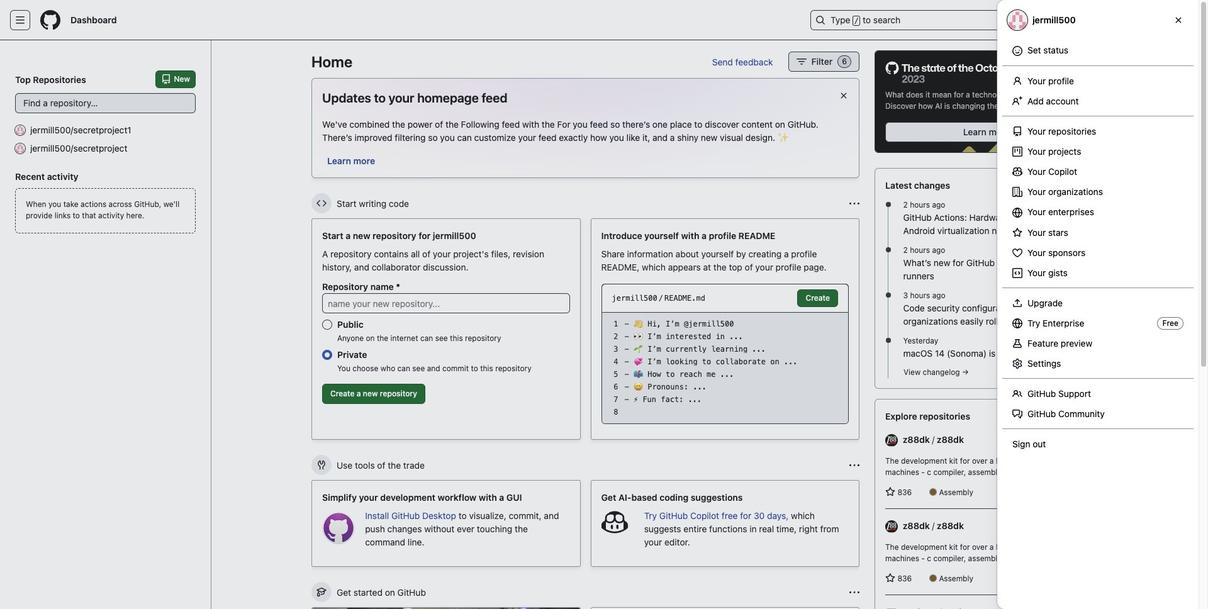 Task type: locate. For each thing, give the bounding box(es) containing it.
0 vertical spatial dot fill image
[[884, 200, 894, 210]]

dot fill image
[[884, 245, 894, 255], [884, 336, 894, 346]]

homepage image
[[40, 10, 60, 30]]

1 vertical spatial dot fill image
[[884, 290, 894, 300]]

account element
[[0, 40, 212, 609]]

0 vertical spatial dot fill image
[[884, 245, 894, 255]]

explore element
[[875, 50, 1099, 609]]

triangle down image
[[1070, 15, 1080, 25]]

star image
[[886, 574, 896, 584]]

explore repositories navigation
[[875, 399, 1099, 609]]

dot fill image
[[884, 200, 894, 210], [884, 290, 894, 300]]

1 dot fill image from the top
[[884, 245, 894, 255]]

1 vertical spatial dot fill image
[[884, 336, 894, 346]]

2 dot fill image from the top
[[884, 336, 894, 346]]



Task type: describe. For each thing, give the bounding box(es) containing it.
command palette image
[[1016, 15, 1026, 25]]

1 dot fill image from the top
[[884, 200, 894, 210]]

plus image
[[1055, 15, 1065, 25]]

2 dot fill image from the top
[[884, 290, 894, 300]]

star image
[[886, 487, 896, 497]]



Task type: vqa. For each thing, say whether or not it's contained in the screenshot.
1st dot fill icon from the top of the Explore element on the right of page
yes



